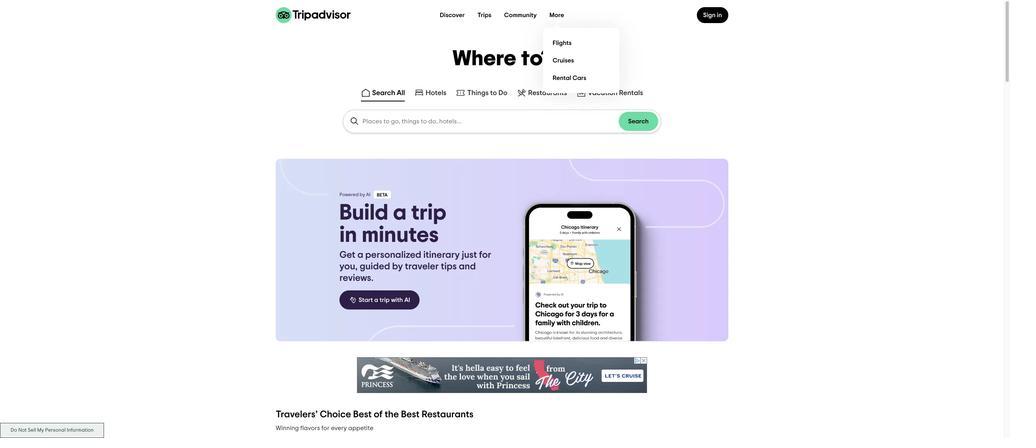 Task type: vqa. For each thing, say whether or not it's contained in the screenshot.
the making
no



Task type: describe. For each thing, give the bounding box(es) containing it.
sign
[[703, 12, 716, 18]]

0 vertical spatial ai
[[366, 192, 371, 197]]

itinerary
[[423, 251, 460, 260]]

vacation rentals button
[[575, 86, 645, 102]]

travelers' choice best of the best restaurants
[[276, 410, 474, 420]]

community button
[[498, 7, 543, 23]]

things to do
[[467, 90, 507, 97]]

things to do button
[[454, 86, 509, 102]]

with
[[391, 297, 403, 304]]

and
[[459, 262, 476, 272]]

1 best from the left
[[353, 410, 372, 420]]

rental cars link
[[550, 69, 613, 87]]

search for search
[[628, 118, 649, 125]]

search all button
[[359, 86, 407, 102]]

do not sell my personal information
[[11, 429, 94, 434]]

trips button
[[471, 7, 498, 23]]

1 horizontal spatial in
[[717, 12, 722, 18]]

sign in link
[[697, 7, 728, 23]]

discover button
[[434, 7, 471, 23]]

winning flavors for every appetite
[[276, 426, 374, 432]]

1 vertical spatial restaurants
[[422, 410, 474, 420]]

things
[[467, 90, 489, 97]]

hotels link
[[415, 88, 446, 98]]

travelers'
[[276, 410, 318, 420]]

get
[[340, 251, 355, 260]]

vacation
[[588, 90, 618, 97]]

sell
[[28, 429, 36, 434]]

winning
[[276, 426, 299, 432]]

discover
[[440, 12, 465, 18]]

every
[[331, 426, 347, 432]]

vacation rentals
[[588, 90, 643, 97]]

do inside things to do link
[[499, 90, 507, 97]]

personalized
[[365, 251, 421, 260]]

not
[[18, 429, 27, 434]]

rentals
[[619, 90, 643, 97]]

where
[[453, 48, 517, 70]]

the
[[385, 410, 399, 420]]

powered by ai
[[340, 192, 371, 197]]

advertisement region
[[357, 358, 647, 394]]

personal
[[45, 429, 66, 434]]

hotels
[[426, 90, 446, 97]]

flights
[[553, 40, 572, 46]]

vacation rentals link
[[577, 88, 643, 98]]

where to?
[[453, 48, 552, 70]]

choice
[[320, 410, 351, 420]]

start a trip with ai
[[359, 297, 410, 304]]

do inside do not sell my personal information button
[[11, 429, 17, 434]]

flavors
[[300, 426, 320, 432]]

traveler
[[405, 262, 439, 272]]

just
[[462, 251, 477, 260]]

build a trip in minutes get a personalized itinerary just for you, guided by traveler tips and reviews.
[[340, 202, 491, 283]]

rental cars
[[553, 75, 586, 81]]

trip for minutes
[[411, 202, 446, 224]]



Task type: locate. For each thing, give the bounding box(es) containing it.
all
[[397, 90, 405, 97]]

restaurants inside button
[[528, 90, 567, 97]]

1 vertical spatial do
[[11, 429, 17, 434]]

trip for ai
[[380, 297, 390, 304]]

minutes
[[362, 224, 439, 247]]

search
[[372, 90, 395, 97], [628, 118, 649, 125]]

information
[[67, 429, 94, 434]]

ai left beta
[[366, 192, 371, 197]]

by inside build a trip in minutes get a personalized itinerary just for you, guided by traveler tips and reviews.
[[392, 262, 403, 272]]

a right start
[[374, 297, 378, 304]]

ai
[[366, 192, 371, 197], [404, 297, 410, 304]]

0 horizontal spatial for
[[321, 426, 330, 432]]

search for search all
[[372, 90, 395, 97]]

more button
[[543, 7, 571, 23]]

things to do link
[[456, 88, 507, 98]]

do not sell my personal information button
[[0, 424, 104, 439]]

1 vertical spatial search
[[628, 118, 649, 125]]

search left all
[[372, 90, 395, 97]]

flights link
[[550, 34, 613, 52]]

tripadvisor image
[[276, 7, 351, 23]]

trip
[[411, 202, 446, 224], [380, 297, 390, 304]]

search button
[[619, 112, 658, 131]]

of
[[374, 410, 383, 420]]

0 horizontal spatial a
[[357, 251, 363, 260]]

2 best from the left
[[401, 410, 420, 420]]

Search search field
[[363, 118, 619, 125]]

search down 'rentals'
[[628, 118, 649, 125]]

0 horizontal spatial do
[[11, 429, 17, 434]]

search all
[[372, 90, 405, 97]]

0 vertical spatial restaurants
[[528, 90, 567, 97]]

1 horizontal spatial best
[[401, 410, 420, 420]]

in right sign
[[717, 12, 722, 18]]

to
[[490, 90, 497, 97]]

0 vertical spatial trip
[[411, 202, 446, 224]]

for left every
[[321, 426, 330, 432]]

a inside "button"
[[374, 297, 378, 304]]

2 vertical spatial a
[[374, 297, 378, 304]]

my
[[37, 429, 44, 434]]

beta
[[377, 193, 388, 198]]

1 horizontal spatial search
[[628, 118, 649, 125]]

0 vertical spatial do
[[499, 90, 507, 97]]

0 vertical spatial a
[[393, 202, 407, 224]]

restaurants
[[528, 90, 567, 97], [422, 410, 474, 420]]

build
[[340, 202, 388, 224]]

tab list containing search all
[[0, 85, 1004, 103]]

0 horizontal spatial search
[[372, 90, 395, 97]]

you,
[[340, 262, 358, 272]]

1 horizontal spatial a
[[374, 297, 378, 304]]

1 vertical spatial for
[[321, 426, 330, 432]]

menu containing flights
[[543, 28, 620, 93]]

0 vertical spatial in
[[717, 12, 722, 18]]

cruises
[[553, 57, 574, 64]]

hotels button
[[413, 86, 448, 102]]

ai right with
[[404, 297, 410, 304]]

0 horizontal spatial by
[[360, 192, 365, 197]]

1 vertical spatial trip
[[380, 297, 390, 304]]

reviews.
[[340, 274, 374, 283]]

for
[[479, 251, 491, 260], [321, 426, 330, 432]]

to?
[[521, 48, 552, 70]]

0 horizontal spatial trip
[[380, 297, 390, 304]]

do
[[499, 90, 507, 97], [11, 429, 17, 434]]

a for build
[[393, 202, 407, 224]]

cars
[[573, 75, 586, 81]]

1 horizontal spatial ai
[[404, 297, 410, 304]]

search inside search field
[[628, 118, 649, 125]]

0 horizontal spatial best
[[353, 410, 372, 420]]

for right just
[[479, 251, 491, 260]]

a right 'get'
[[357, 251, 363, 260]]

1 vertical spatial in
[[340, 224, 357, 247]]

1 horizontal spatial by
[[392, 262, 403, 272]]

0 vertical spatial for
[[479, 251, 491, 260]]

cruises link
[[550, 52, 613, 69]]

restaurants button
[[515, 86, 569, 102]]

sign in
[[703, 12, 722, 18]]

by
[[360, 192, 365, 197], [392, 262, 403, 272]]

community
[[504, 12, 537, 18]]

best right the
[[401, 410, 420, 420]]

a for start
[[374, 297, 378, 304]]

guided
[[360, 262, 390, 272]]

1 vertical spatial ai
[[404, 297, 410, 304]]

1 horizontal spatial restaurants
[[528, 90, 567, 97]]

Search search field
[[343, 110, 661, 133]]

0 horizontal spatial restaurants
[[422, 410, 474, 420]]

ai inside start a trip with ai "button"
[[404, 297, 410, 304]]

2 horizontal spatial a
[[393, 202, 407, 224]]

0 horizontal spatial in
[[340, 224, 357, 247]]

start
[[359, 297, 373, 304]]

0 vertical spatial by
[[360, 192, 365, 197]]

a
[[393, 202, 407, 224], [357, 251, 363, 260], [374, 297, 378, 304]]

start a trip with ai button
[[340, 291, 420, 310]]

1 horizontal spatial trip
[[411, 202, 446, 224]]

powered
[[340, 192, 359, 197]]

trip inside "button"
[[380, 297, 390, 304]]

in inside build a trip in minutes get a personalized itinerary just for you, guided by traveler tips and reviews.
[[340, 224, 357, 247]]

by down the 'personalized'
[[392, 262, 403, 272]]

by right the 'powered'
[[360, 192, 365, 197]]

do left not
[[11, 429, 17, 434]]

menu
[[543, 28, 620, 93]]

search image
[[350, 117, 359, 126]]

for inside build a trip in minutes get a personalized itinerary just for you, guided by traveler tips and reviews.
[[479, 251, 491, 260]]

more
[[550, 12, 564, 18]]

restaurants link
[[517, 88, 567, 98]]

trips
[[478, 12, 491, 18]]

best
[[353, 410, 372, 420], [401, 410, 420, 420]]

in
[[717, 12, 722, 18], [340, 224, 357, 247]]

1 vertical spatial by
[[392, 262, 403, 272]]

0 horizontal spatial ai
[[366, 192, 371, 197]]

1 horizontal spatial for
[[479, 251, 491, 260]]

rental
[[553, 75, 571, 81]]

tab list
[[0, 85, 1004, 103]]

tips
[[441, 262, 457, 272]]

do right to
[[499, 90, 507, 97]]

in up 'get'
[[340, 224, 357, 247]]

1 horizontal spatial do
[[499, 90, 507, 97]]

a right build
[[393, 202, 407, 224]]

trip inside build a trip in minutes get a personalized itinerary just for you, guided by traveler tips and reviews.
[[411, 202, 446, 224]]

appetite
[[348, 426, 374, 432]]

best up appetite
[[353, 410, 372, 420]]

1 vertical spatial a
[[357, 251, 363, 260]]

0 vertical spatial search
[[372, 90, 395, 97]]



